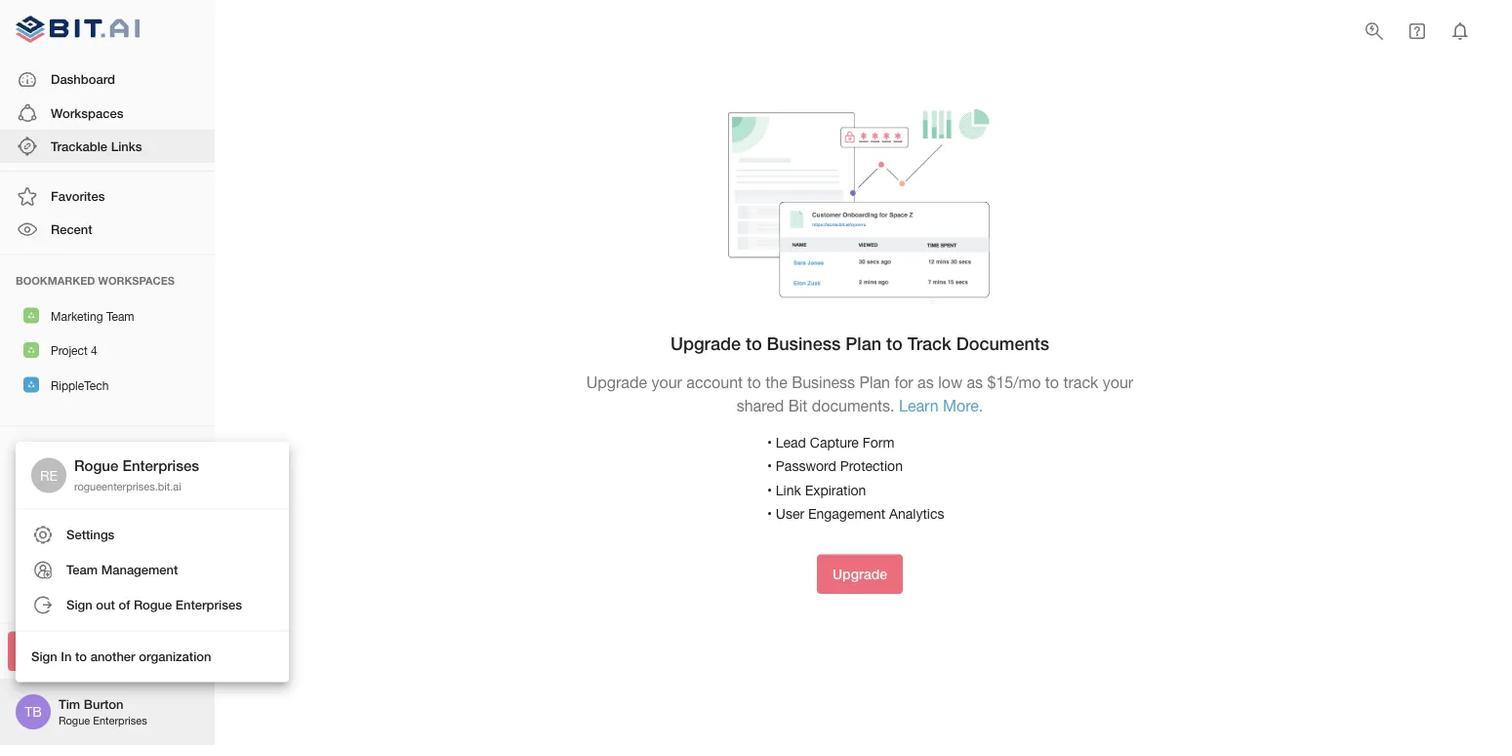 Task type: locate. For each thing, give the bounding box(es) containing it.
tim
[[59, 697, 80, 712]]

team management
[[66, 563, 178, 578]]

recent button
[[0, 213, 215, 247]]

upgrade button down engagement
[[817, 555, 903, 595]]

learn
[[899, 397, 939, 415]]

0 horizontal spatial as
[[918, 374, 934, 392]]

upgrade inside upgrade your account to the business plan for as low as $15/mo to track your shared bit documents.
[[587, 374, 647, 392]]

sign left in
[[31, 650, 57, 665]]

1 vertical spatial business
[[792, 374, 855, 392]]

2 vertical spatial rogue
[[59, 715, 90, 728]]

enterprises up rogueenterprises.bit.ai
[[122, 457, 199, 475]]

learn more. link
[[899, 397, 983, 415]]

project
[[51, 344, 88, 358]]

sign
[[66, 598, 92, 613], [31, 650, 57, 665]]

your left 'account'
[[652, 374, 682, 392]]

• left lead
[[767, 435, 772, 451]]

2 • from the top
[[767, 458, 772, 475]]

0 horizontal spatial your
[[652, 374, 682, 392]]

business up the
[[767, 333, 841, 354]]

management
[[101, 563, 178, 578]]

1 • from the top
[[767, 435, 772, 451]]

0 horizontal spatial team
[[66, 563, 98, 578]]

plan
[[846, 333, 882, 354], [860, 374, 890, 392]]

for
[[895, 374, 914, 392]]

enterprises
[[122, 457, 199, 475], [175, 598, 242, 613], [93, 715, 147, 728]]

sign left out
[[66, 598, 92, 613]]

0 horizontal spatial sign
[[31, 650, 57, 665]]

sign in to another organization link
[[16, 640, 289, 675]]

team
[[106, 310, 134, 323], [66, 563, 98, 578]]

0 vertical spatial sign
[[66, 598, 92, 613]]

sign inside sign in to another organization link
[[31, 650, 57, 665]]

1 horizontal spatial sign
[[66, 598, 92, 613]]

marketing team
[[51, 310, 134, 323]]

expiration
[[805, 482, 866, 498]]

as
[[918, 374, 934, 392], [967, 374, 983, 392]]

2 vertical spatial enterprises
[[93, 715, 147, 728]]

rogue up rogueenterprises.bit.ai
[[74, 457, 118, 475]]

documents.
[[812, 397, 895, 415]]

• left password
[[767, 458, 772, 475]]

workspaces
[[51, 105, 123, 120]]

1 horizontal spatial team
[[106, 310, 134, 323]]

1 vertical spatial plan
[[860, 374, 890, 392]]

0 vertical spatial team
[[106, 310, 134, 323]]

1 horizontal spatial your
[[1103, 374, 1134, 392]]

account
[[687, 374, 743, 392]]

plan left for
[[860, 374, 890, 392]]

bookmarked workspaces
[[16, 274, 175, 287]]

0 vertical spatial upgrade button
[[817, 555, 903, 595]]

•
[[767, 435, 772, 451], [767, 458, 772, 475], [767, 482, 772, 498], [767, 506, 772, 522]]

your
[[652, 374, 682, 392], [1103, 374, 1134, 392]]

1 vertical spatial rogue
[[134, 598, 172, 613]]

low
[[938, 374, 963, 392]]

enterprises down burton at the left of the page
[[93, 715, 147, 728]]

0 vertical spatial plan
[[846, 333, 882, 354]]

4 • from the top
[[767, 506, 772, 522]]

upgrade your account to the business plan for as low as $15/mo to track your shared bit documents.
[[587, 374, 1134, 415]]

to
[[746, 333, 762, 354], [887, 333, 903, 354], [747, 374, 761, 392], [1045, 374, 1059, 392], [75, 650, 87, 665]]

team up project 4 button
[[106, 310, 134, 323]]

• lead capture form • password protection • link expiration • user engagement analytics
[[767, 435, 945, 522]]

menu item containing sign out of
[[16, 588, 289, 623]]

• left user
[[767, 506, 772, 522]]

1 vertical spatial enterprises
[[175, 598, 242, 613]]

link
[[776, 482, 801, 498]]

settings menu item
[[16, 518, 289, 553]]

team inside button
[[106, 310, 134, 323]]

marketing
[[51, 310, 103, 323]]

sign for sign in to another organization
[[31, 650, 57, 665]]

upgrade
[[671, 333, 741, 354], [587, 374, 647, 392], [833, 567, 887, 583], [80, 644, 135, 660]]

of
[[119, 598, 130, 613]]

your right track
[[1103, 374, 1134, 392]]

trackable links
[[51, 139, 142, 154]]

burton
[[84, 697, 123, 712]]

menu item
[[16, 588, 289, 623]]

rogue right of
[[134, 598, 172, 613]]

rogue down tim
[[59, 715, 90, 728]]

recent
[[51, 222, 92, 237]]

team down settings
[[66, 563, 98, 578]]

plan up upgrade your account to the business plan for as low as $15/mo to track your shared bit documents.
[[846, 333, 882, 354]]

• left link at bottom
[[767, 482, 772, 498]]

1 horizontal spatial as
[[967, 374, 983, 392]]

team management menu item
[[16, 553, 289, 588]]

favorites button
[[0, 180, 215, 213]]

another
[[90, 650, 135, 665]]

as right low at the right bottom of the page
[[967, 374, 983, 392]]

enterprises up 'organization'
[[175, 598, 242, 613]]

1 vertical spatial team
[[66, 563, 98, 578]]

0 horizontal spatial upgrade button
[[8, 632, 207, 672]]

protection
[[840, 458, 903, 475]]

engagement
[[808, 506, 886, 522]]

0 vertical spatial enterprises
[[122, 457, 199, 475]]

upgrade button down out
[[8, 632, 207, 672]]

0 vertical spatial rogue
[[74, 457, 118, 475]]

1 vertical spatial sign
[[31, 650, 57, 665]]

rogue enterprises rogueenterprises.bit.ai
[[74, 457, 199, 494]]

business
[[767, 333, 841, 354], [792, 374, 855, 392]]

upgrade button
[[817, 555, 903, 595], [8, 632, 207, 672]]

rogue
[[74, 457, 118, 475], [134, 598, 172, 613], [59, 715, 90, 728]]

business up bit
[[792, 374, 855, 392]]

as right for
[[918, 374, 934, 392]]



Task type: vqa. For each thing, say whether or not it's contained in the screenshot.
Upgrade
yes



Task type: describe. For each thing, give the bounding box(es) containing it.
learn more.
[[899, 397, 983, 415]]

trackable
[[51, 139, 107, 154]]

marketing team button
[[0, 298, 215, 333]]

trackable links button
[[0, 130, 215, 163]]

1 vertical spatial upgrade button
[[8, 632, 207, 672]]

rippletech button
[[0, 368, 215, 403]]

sign in to another organization
[[31, 650, 211, 665]]

password
[[776, 458, 836, 475]]

bookmarked
[[16, 274, 95, 287]]

dashboard
[[51, 72, 115, 87]]

favorites
[[51, 189, 105, 204]]

settings
[[66, 528, 115, 543]]

the
[[766, 374, 788, 392]]

project 4 button
[[0, 333, 215, 368]]

workspaces button
[[0, 96, 215, 130]]

rippletech
[[51, 379, 109, 393]]

capture
[[810, 435, 859, 451]]

business inside upgrade your account to the business plan for as low as $15/mo to track your shared bit documents.
[[792, 374, 855, 392]]

form
[[863, 435, 895, 451]]

project 4
[[51, 344, 97, 358]]

rogue inside rogue enterprises rogueenterprises.bit.ai
[[74, 457, 118, 475]]

1 as from the left
[[918, 374, 934, 392]]

out
[[96, 598, 115, 613]]

rogueenterprises.bit.ai
[[74, 481, 181, 494]]

track
[[1064, 374, 1099, 392]]

track
[[908, 333, 952, 354]]

$15/mo
[[988, 374, 1041, 392]]

organization
[[139, 650, 211, 665]]

re
[[40, 467, 58, 484]]

1 your from the left
[[652, 374, 682, 392]]

team inside menu item
[[66, 563, 98, 578]]

upgrade to business plan to track documents
[[671, 333, 1050, 354]]

rogue enterprises menu
[[16, 442, 289, 683]]

0 vertical spatial business
[[767, 333, 841, 354]]

3 • from the top
[[767, 482, 772, 498]]

tim burton rogue enterprises
[[59, 697, 147, 728]]

analytics
[[889, 506, 945, 522]]

user
[[776, 506, 805, 522]]

shared
[[737, 397, 784, 415]]

in
[[61, 650, 72, 665]]

4
[[91, 344, 97, 358]]

bit
[[789, 397, 808, 415]]

lead
[[776, 435, 806, 451]]

dashboard button
[[0, 63, 215, 96]]

tb
[[25, 704, 42, 721]]

more.
[[943, 397, 983, 415]]

links
[[111, 139, 142, 154]]

enterprises inside tim burton rogue enterprises
[[93, 715, 147, 728]]

enterprises inside rogue enterprises rogueenterprises.bit.ai
[[122, 457, 199, 475]]

plan inside upgrade your account to the business plan for as low as $15/mo to track your shared bit documents.
[[860, 374, 890, 392]]

documents
[[957, 333, 1050, 354]]

workspaces
[[98, 274, 175, 287]]

rogue inside tim burton rogue enterprises
[[59, 715, 90, 728]]

sign out of rogue enterprises
[[66, 598, 242, 613]]

sign for sign out of rogue enterprises
[[66, 598, 92, 613]]

1 horizontal spatial upgrade button
[[817, 555, 903, 595]]

2 your from the left
[[1103, 374, 1134, 392]]

2 as from the left
[[967, 374, 983, 392]]

to inside sign in to another organization link
[[75, 650, 87, 665]]



